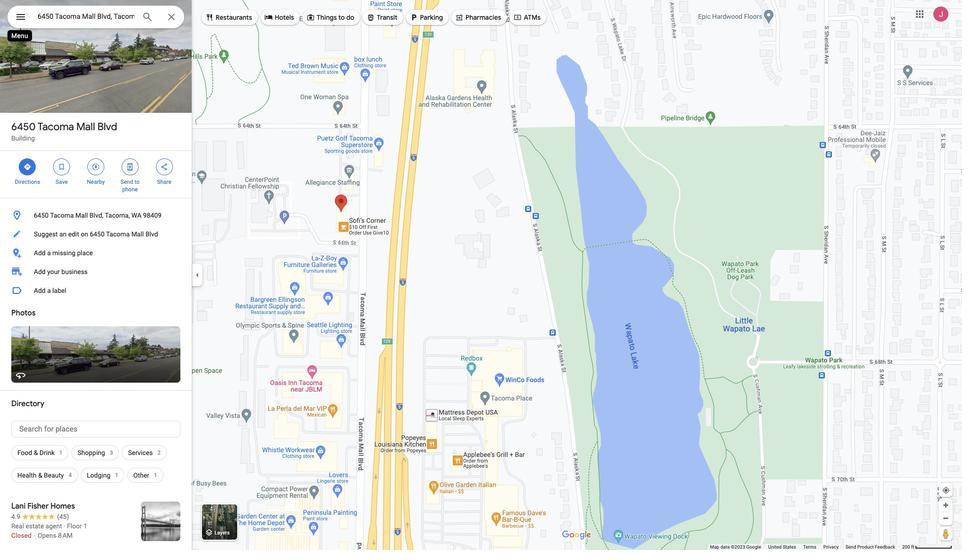 Task type: describe. For each thing, give the bounding box(es) containing it.
shopping
[[78, 449, 105, 456]]

an
[[59, 230, 67, 238]]


[[265, 12, 273, 23]]

restaurants
[[216, 13, 252, 22]]

on
[[81, 230, 88, 238]]

send to phone
[[121, 179, 140, 193]]

 restaurants
[[205, 12, 252, 23]]

a for label
[[47, 287, 51, 294]]

hotels
[[275, 13, 294, 22]]

1 inside real estate agent · floor 1 closed ⋅ opens 8 am
[[84, 522, 87, 530]]

4
[[69, 472, 72, 479]]


[[23, 162, 32, 172]]

send for send product feedback
[[846, 544, 857, 550]]

lani
[[11, 502, 26, 511]]

show your location image
[[943, 486, 951, 495]]

add for add a label
[[34, 287, 46, 294]]

add a missing place
[[34, 249, 93, 257]]

6450 tacoma mall blvd, tacoma, wa 98409 button
[[0, 206, 192, 225]]

fisher
[[27, 502, 49, 511]]

200
[[903, 544, 911, 550]]

6450 tacoma mall blvd, tacoma, wa 98409
[[34, 212, 162, 219]]

add a label
[[34, 287, 66, 294]]

privacy
[[824, 544, 839, 550]]

 pharmacies
[[456, 12, 502, 23]]

united states button
[[769, 544, 797, 550]]

zoom in image
[[943, 502, 950, 509]]

floor
[[67, 522, 82, 530]]

2 vertical spatial tacoma
[[106, 230, 130, 238]]

your
[[47, 268, 60, 275]]

shopping 3
[[78, 449, 113, 456]]

real
[[11, 522, 24, 530]]

health
[[17, 472, 37, 479]]

phone
[[122, 186, 138, 193]]

send product feedback button
[[846, 544, 896, 550]]

©2023
[[731, 544, 746, 550]]

200 ft
[[903, 544, 915, 550]]

label
[[52, 287, 66, 294]]

 things to do
[[307, 12, 355, 23]]

mall for blvd,
[[75, 212, 88, 219]]

3
[[110, 449, 113, 456]]

add for add your business
[[34, 268, 46, 275]]

terms button
[[804, 544, 817, 550]]

health & beauty 4
[[17, 472, 72, 479]]

1 inside lodging 1
[[115, 472, 118, 479]]

6450 tacoma mall blvd main content
[[0, 0, 192, 550]]

food & drink 1
[[17, 449, 63, 456]]

add a missing place button
[[0, 244, 192, 262]]

closed
[[11, 532, 32, 539]]

pharmacies
[[466, 13, 502, 22]]

⋅
[[33, 532, 36, 539]]

atms
[[524, 13, 541, 22]]

& for drink
[[34, 449, 38, 456]]

estate
[[26, 522, 44, 530]]

add a label button
[[0, 281, 192, 300]]

services 2
[[128, 449, 161, 456]]

share
[[157, 179, 172, 185]]

1 inside the food & drink 1
[[59, 449, 63, 456]]

lodging 1
[[87, 472, 118, 479]]

business
[[61, 268, 88, 275]]


[[57, 162, 66, 172]]

wa
[[132, 212, 142, 219]]


[[410, 12, 418, 23]]

united states
[[769, 544, 797, 550]]

states
[[783, 544, 797, 550]]

 parking
[[410, 12, 443, 23]]

6450 Tacoma Mall Blvd, Tacoma, WA 98409 field
[[8, 6, 184, 28]]

 button
[[8, 6, 34, 30]]

2 vertical spatial mall
[[131, 230, 144, 238]]

food
[[17, 449, 32, 456]]

directions
[[15, 179, 40, 185]]

blvd inside 6450 tacoma mall blvd building
[[97, 120, 117, 134]]

edit
[[68, 230, 79, 238]]



Task type: locate. For each thing, give the bounding box(es) containing it.
tacoma up an
[[50, 212, 74, 219]]

do
[[347, 13, 355, 22]]

to up phone
[[135, 179, 140, 185]]

homes
[[50, 502, 75, 511]]

2
[[158, 449, 161, 456]]

a left missing
[[47, 249, 51, 257]]


[[92, 162, 100, 172]]

other
[[133, 472, 149, 479]]

1 right other
[[154, 472, 157, 479]]

mall up 
[[76, 120, 95, 134]]

terms
[[804, 544, 817, 550]]

0 vertical spatial send
[[121, 179, 133, 185]]

0 vertical spatial blvd
[[97, 120, 117, 134]]

6450 up suggest
[[34, 212, 49, 219]]

& for beauty
[[38, 472, 42, 479]]

map data ©2023 google
[[711, 544, 762, 550]]

add for add a missing place
[[34, 249, 46, 257]]

add your business
[[34, 268, 88, 275]]

real estate agent · floor 1 closed ⋅ opens 8 am
[[11, 522, 87, 539]]

2 a from the top
[[47, 287, 51, 294]]

drink
[[40, 449, 55, 456]]

6450 right on
[[90, 230, 105, 238]]

1 vertical spatial 6450
[[34, 212, 49, 219]]

0 vertical spatial 6450
[[11, 120, 36, 134]]

1 vertical spatial a
[[47, 287, 51, 294]]


[[126, 162, 134, 172]]

0 vertical spatial tacoma
[[38, 120, 74, 134]]

actions for 6450 tacoma mall blvd region
[[0, 151, 192, 198]]

show street view coverage image
[[940, 527, 953, 541]]

feedback
[[876, 544, 896, 550]]

0 vertical spatial &
[[34, 449, 38, 456]]

save
[[56, 179, 68, 185]]

to inside  things to do
[[339, 13, 345, 22]]

suggest an edit on 6450 tacoma mall blvd
[[34, 230, 158, 238]]

None field
[[38, 11, 134, 22]]

add left your
[[34, 268, 46, 275]]

1 vertical spatial mall
[[75, 212, 88, 219]]

a left the label
[[47, 287, 51, 294]]

6450 up building
[[11, 120, 36, 134]]

services
[[128, 449, 153, 456]]

1 right the floor
[[84, 522, 87, 530]]

1 vertical spatial to
[[135, 179, 140, 185]]

0 horizontal spatial blvd
[[97, 120, 117, 134]]

1
[[59, 449, 63, 456], [115, 472, 118, 479], [154, 472, 157, 479], [84, 522, 87, 530]]

collapse side panel image
[[192, 270, 203, 280]]

to left the do
[[339, 13, 345, 22]]

1 right lodging at the bottom left of the page
[[115, 472, 118, 479]]

1 vertical spatial tacoma
[[50, 212, 74, 219]]

send inside button
[[846, 544, 857, 550]]

1 inside other 1
[[154, 472, 157, 479]]

mall
[[76, 120, 95, 134], [75, 212, 88, 219], [131, 230, 144, 238]]

ft
[[912, 544, 915, 550]]

beauty
[[44, 472, 64, 479]]

none text field inside 6450 tacoma mall blvd main content
[[11, 421, 181, 438]]

suggest
[[34, 230, 58, 238]]

send for send to phone
[[121, 179, 133, 185]]

6450 inside 6450 tacoma mall blvd building
[[11, 120, 36, 134]]

tacoma,
[[105, 212, 130, 219]]

0 horizontal spatial to
[[135, 179, 140, 185]]

opens
[[38, 532, 56, 539]]

directory
[[11, 399, 44, 409]]

footer
[[711, 544, 903, 550]]

mall left the blvd,
[[75, 212, 88, 219]]

6450 for blvd
[[11, 120, 36, 134]]

other 1
[[133, 472, 157, 479]]


[[160, 162, 169, 172]]

None text field
[[11, 421, 181, 438]]

footer containing map data ©2023 google
[[711, 544, 903, 550]]

none field inside 6450 tacoma mall blvd, tacoma, wa 98409 field
[[38, 11, 134, 22]]

200 ft button
[[903, 544, 953, 550]]

lani fisher homes
[[11, 502, 75, 511]]

add
[[34, 249, 46, 257], [34, 268, 46, 275], [34, 287, 46, 294]]

0 vertical spatial add
[[34, 249, 46, 257]]

tacoma up 
[[38, 120, 74, 134]]

blvd,
[[90, 212, 103, 219]]

1 vertical spatial &
[[38, 472, 42, 479]]

6450 for blvd,
[[34, 212, 49, 219]]

a for missing
[[47, 249, 51, 257]]

3 add from the top
[[34, 287, 46, 294]]

map
[[711, 544, 720, 550]]

98409
[[143, 212, 162, 219]]

things
[[317, 13, 337, 22]]

(45)
[[57, 513, 69, 520]]

united
[[769, 544, 782, 550]]


[[307, 12, 315, 23]]

tacoma for blvd
[[38, 120, 74, 134]]

nearby
[[87, 179, 105, 185]]

tacoma for blvd,
[[50, 212, 74, 219]]

0 vertical spatial mall
[[76, 120, 95, 134]]

google maps element
[[0, 0, 963, 550]]

1 horizontal spatial blvd
[[146, 230, 158, 238]]

blvd
[[97, 120, 117, 134], [146, 230, 158, 238]]


[[205, 12, 214, 23]]

mall for blvd
[[76, 120, 95, 134]]

1 a from the top
[[47, 249, 51, 257]]

mall inside 6450 tacoma mall blvd building
[[76, 120, 95, 134]]

product
[[858, 544, 874, 550]]

1 vertical spatial send
[[846, 544, 857, 550]]

privacy button
[[824, 544, 839, 550]]


[[514, 12, 522, 23]]

1 horizontal spatial to
[[339, 13, 345, 22]]

tacoma inside 6450 tacoma mall blvd building
[[38, 120, 74, 134]]

0 vertical spatial to
[[339, 13, 345, 22]]

1 add from the top
[[34, 249, 46, 257]]

photos
[[11, 308, 36, 318]]

&
[[34, 449, 38, 456], [38, 472, 42, 479]]

transit
[[377, 13, 398, 22]]

google account: james peterson  
(james.peterson1902@gmail.com) image
[[934, 6, 949, 21]]

4.9
[[11, 513, 20, 520]]

to
[[339, 13, 345, 22], [135, 179, 140, 185]]


[[367, 12, 375, 23]]

8 am
[[58, 532, 73, 539]]

add left the label
[[34, 287, 46, 294]]

send inside send to phone
[[121, 179, 133, 185]]

to inside send to phone
[[135, 179, 140, 185]]

2 add from the top
[[34, 268, 46, 275]]

4.9 stars 45 reviews image
[[11, 512, 69, 521]]

& right food
[[34, 449, 38, 456]]

layers
[[215, 530, 230, 536]]

2 vertical spatial add
[[34, 287, 46, 294]]

 atms
[[514, 12, 541, 23]]

0 horizontal spatial send
[[121, 179, 133, 185]]

mall down wa
[[131, 230, 144, 238]]

suggest an edit on 6450 tacoma mall blvd button
[[0, 225, 192, 244]]

agent
[[45, 522, 62, 530]]

2 vertical spatial 6450
[[90, 230, 105, 238]]

tacoma down 'tacoma,'
[[106, 230, 130, 238]]

data
[[721, 544, 730, 550]]

0 vertical spatial a
[[47, 249, 51, 257]]

blvd down 98409
[[146, 230, 158, 238]]

& right the health
[[38, 472, 42, 479]]

tacoma
[[38, 120, 74, 134], [50, 212, 74, 219], [106, 230, 130, 238]]

zoom out image
[[943, 515, 950, 522]]

place
[[77, 249, 93, 257]]

parking
[[420, 13, 443, 22]]

send left product at the bottom of page
[[846, 544, 857, 550]]

add down suggest
[[34, 249, 46, 257]]

blvd inside button
[[146, 230, 158, 238]]

 transit
[[367, 12, 398, 23]]

building
[[11, 134, 35, 142]]

footer inside google maps element
[[711, 544, 903, 550]]

1 horizontal spatial &
[[38, 472, 42, 479]]


[[15, 10, 26, 24]]

send
[[121, 179, 133, 185], [846, 544, 857, 550]]

blvd up 
[[97, 120, 117, 134]]

send product feedback
[[846, 544, 896, 550]]

1 horizontal spatial send
[[846, 544, 857, 550]]

1 vertical spatial blvd
[[146, 230, 158, 238]]

1 vertical spatial add
[[34, 268, 46, 275]]

google
[[747, 544, 762, 550]]

lodging
[[87, 472, 110, 479]]

1 right drink
[[59, 449, 63, 456]]

send up phone
[[121, 179, 133, 185]]

add your business link
[[0, 262, 192, 281]]

·
[[64, 522, 65, 530]]

 search field
[[8, 6, 184, 30]]

missing
[[52, 249, 75, 257]]

0 horizontal spatial &
[[34, 449, 38, 456]]



Task type: vqa. For each thing, say whether or not it's contained in the screenshot.


